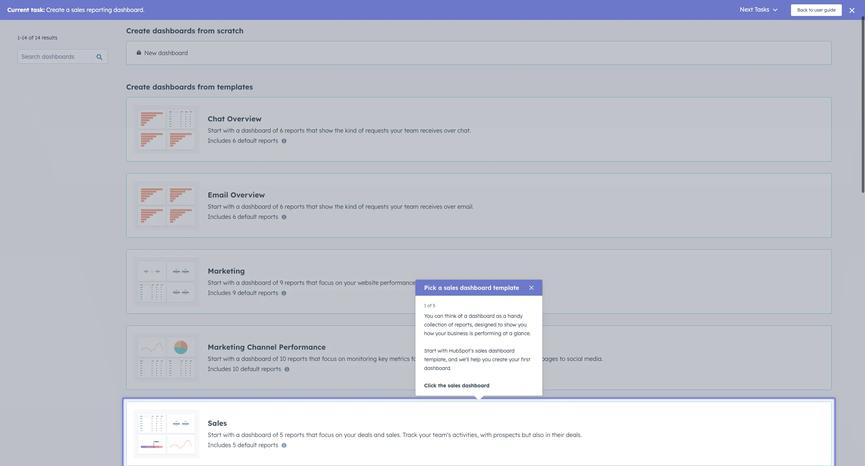 Task type: locate. For each thing, give the bounding box(es) containing it.
2 vertical spatial focus
[[319, 432, 334, 439]]

1 vertical spatial and
[[449, 357, 458, 363]]

1 horizontal spatial to
[[560, 355, 566, 363]]

1 horizontal spatial 5
[[280, 432, 283, 439]]

with up the includes 10 default reports
[[223, 355, 235, 363]]

team for email overview
[[405, 203, 419, 210]]

from left templates
[[198, 82, 215, 91]]

on left website
[[336, 279, 343, 286]]

dashboard
[[158, 49, 188, 57], [242, 127, 271, 134], [242, 203, 271, 210], [242, 279, 271, 286], [460, 284, 492, 292], [469, 313, 495, 320], [489, 348, 515, 355], [242, 355, 271, 363], [462, 383, 490, 389], [242, 432, 271, 439]]

sales
[[208, 419, 227, 428]]

overview
[[227, 114, 262, 123], [231, 190, 265, 199]]

and right deals
[[374, 432, 385, 439]]

you up glance.
[[518, 322, 527, 328]]

default for sales
[[238, 442, 257, 449]]

2 vertical spatial on
[[336, 432, 343, 439]]

2 horizontal spatial and
[[469, 279, 479, 286]]

a
[[236, 127, 240, 134], [236, 203, 240, 210], [236, 279, 240, 286], [439, 284, 442, 292], [465, 313, 468, 320], [504, 313, 507, 320], [510, 331, 513, 337], [236, 355, 240, 363], [236, 432, 240, 439]]

over inside email overview start with a dashboard of 6 reports that show the kind of requests your team receives over email.
[[444, 203, 456, 210]]

you right help
[[482, 357, 491, 363]]

0 vertical spatial on
[[336, 279, 343, 286]]

with inside chat overview start with a dashboard of 6 reports that show the kind of requests your team receives over chat.
[[223, 127, 235, 134]]

kind for chat overview
[[345, 127, 357, 134]]

marketing up includes 9 default reports
[[208, 267, 245, 276]]

marketing for channel
[[208, 343, 245, 352]]

includes 6 default reports for email
[[208, 213, 278, 220]]

marketing for start
[[208, 267, 245, 276]]

metrics
[[390, 355, 410, 363]]

with inside email overview start with a dashboard of 6 reports that show the kind of requests your team receives over email.
[[223, 203, 235, 210]]

email.
[[458, 203, 474, 210]]

sales
[[444, 284, 459, 292], [476, 348, 488, 355], [448, 383, 461, 389]]

that inside sales start with a dashboard of 5 reports that focus on your deals and sales. track your team's activities, with prospects but also in their deals.
[[306, 432, 318, 439]]

activities,
[[453, 432, 479, 439]]

over left the email.
[[444, 203, 456, 210]]

first
[[521, 357, 531, 363]]

your inside email overview start with a dashboard of 6 reports that show the kind of requests your team receives over email.
[[391, 203, 403, 210]]

0 vertical spatial the
[[335, 127, 344, 134]]

sales up help
[[476, 348, 488, 355]]

1 vertical spatial 10
[[233, 366, 239, 373]]

on inside the marketing start with a dashboard of 9 reports that focus on your website performance. also performance and contact activity.
[[336, 279, 343, 286]]

kind inside chat overview start with a dashboard of 6 reports that show the kind of requests your team receives over chat.
[[345, 127, 357, 134]]

dashboard inside email overview start with a dashboard of 6 reports that show the kind of requests your team receives over email.
[[242, 203, 271, 210]]

1 horizontal spatial 14
[[35, 34, 40, 41]]

you inside start with hubspot's sales dashboard template, and we'll help you create your first dashboard.
[[482, 357, 491, 363]]

2 vertical spatial show
[[505, 322, 517, 328]]

includes
[[208, 137, 231, 144], [208, 213, 231, 220], [208, 289, 231, 297], [208, 366, 231, 373], [208, 442, 231, 449]]

receives for email overview
[[421, 203, 443, 210]]

close image
[[530, 286, 534, 290]]

key
[[379, 355, 388, 363]]

dashboards up new dashboard
[[153, 26, 195, 35]]

includes for sales
[[208, 442, 231, 449]]

over left the chat.
[[444, 127, 456, 134]]

start with hubspot's sales dashboard template, and we'll help you create your first dashboard.
[[425, 348, 531, 372]]

1 vertical spatial kind
[[345, 203, 357, 210]]

1 team from the top
[[405, 127, 419, 134]]

you
[[518, 322, 527, 328], [482, 357, 491, 363]]

includes 5 default reports
[[208, 442, 278, 449]]

0 horizontal spatial 9
[[233, 289, 236, 297]]

for
[[412, 355, 419, 363]]

1 horizontal spatial and
[[449, 357, 458, 363]]

0 horizontal spatial you
[[482, 357, 491, 363]]

0 vertical spatial and
[[469, 279, 479, 286]]

marketing inside marketing channel performance start with a dashboard of 10 reports that focus on monitoring key metrics for your core marketing channels, from landing pages to social media.
[[208, 343, 245, 352]]

your inside the marketing start with a dashboard of 9 reports that focus on your website performance. also performance and contact activity.
[[344, 279, 356, 286]]

overview for chat overview
[[227, 114, 262, 123]]

with down email
[[223, 203, 235, 210]]

2 includes from the top
[[208, 213, 231, 220]]

1
[[425, 303, 427, 309]]

a inside marketing channel performance start with a dashboard of 10 reports that focus on monitoring key metrics for your core marketing channels, from landing pages to social media.
[[236, 355, 240, 363]]

overview inside email overview start with a dashboard of 6 reports that show the kind of requests your team receives over email.
[[231, 190, 265, 199]]

0 vertical spatial create
[[126, 26, 150, 35]]

on
[[336, 279, 343, 286], [339, 355, 346, 363], [336, 432, 343, 439]]

9 inside the marketing start with a dashboard of 9 reports that focus on your website performance. also performance and contact activity.
[[280, 279, 283, 286]]

pages
[[542, 355, 559, 363]]

reports,
[[455, 322, 474, 328]]

dashboard.
[[425, 365, 452, 372]]

1 vertical spatial to
[[560, 355, 566, 363]]

focus inside sales start with a dashboard of 5 reports that focus on your deals and sales. track your team's activities, with prospects but also in their deals.
[[319, 432, 334, 439]]

1 marketing from the top
[[208, 267, 245, 276]]

with inside start with hubspot's sales dashboard template, and we'll help you create your first dashboard.
[[438, 348, 448, 355]]

new
[[144, 49, 157, 57]]

handy
[[508, 313, 523, 320]]

receives for chat overview
[[421, 127, 443, 134]]

none checkbox containing sales
[[126, 402, 832, 467]]

1 vertical spatial receives
[[421, 203, 443, 210]]

kind
[[345, 127, 357, 134], [345, 203, 357, 210]]

marketing start with a dashboard of 9 reports that focus on your website performance. also performance and contact activity.
[[208, 267, 525, 286]]

1 vertical spatial marketing
[[208, 343, 245, 352]]

and
[[469, 279, 479, 286], [449, 357, 458, 363], [374, 432, 385, 439]]

0 horizontal spatial and
[[374, 432, 385, 439]]

1 dashboards from the top
[[153, 26, 195, 35]]

channels,
[[478, 355, 503, 363]]

1 horizontal spatial you
[[518, 322, 527, 328]]

10
[[280, 355, 286, 363], [233, 366, 239, 373]]

with down sales
[[223, 432, 235, 439]]

designed
[[475, 322, 497, 328]]

chat.
[[458, 127, 471, 134]]

requests inside chat overview start with a dashboard of 6 reports that show the kind of requests your team receives over chat.
[[366, 127, 389, 134]]

2 vertical spatial and
[[374, 432, 385, 439]]

we'll
[[459, 357, 470, 363]]

1 vertical spatial team
[[405, 203, 419, 210]]

1 vertical spatial 9
[[233, 289, 236, 297]]

marketing
[[208, 267, 245, 276], [208, 343, 245, 352]]

0 vertical spatial receives
[[421, 127, 443, 134]]

default inside option
[[238, 442, 257, 449]]

monitoring
[[347, 355, 377, 363]]

receives left the email.
[[421, 203, 443, 210]]

prospects
[[494, 432, 521, 439]]

1 vertical spatial focus
[[322, 355, 337, 363]]

None checkbox
[[126, 97, 832, 162], [126, 326, 832, 390], [126, 402, 832, 467], [126, 97, 832, 162], [126, 326, 832, 390]]

default
[[238, 137, 257, 144], [238, 213, 257, 220], [238, 289, 257, 297], [241, 366, 260, 373], [238, 442, 257, 449]]

dashboards down new dashboard
[[153, 82, 195, 91]]

start up template,
[[425, 348, 437, 355]]

start
[[208, 127, 222, 134], [208, 203, 222, 210], [208, 279, 222, 286], [425, 348, 437, 355], [208, 355, 222, 363], [208, 432, 222, 439]]

requests inside email overview start with a dashboard of 6 reports that show the kind of requests your team receives over email.
[[366, 203, 389, 210]]

Search search field
[[17, 49, 108, 64]]

2 dashboards from the top
[[153, 82, 195, 91]]

0 vertical spatial 10
[[280, 355, 286, 363]]

your inside you can think of a dashboard as a handy collection of reports, designed to show you how your business is performing at a glance.
[[436, 331, 446, 337]]

1 includes 6 default reports from the top
[[208, 137, 278, 144]]

0 vertical spatial dashboards
[[153, 26, 195, 35]]

2 horizontal spatial 5
[[433, 303, 436, 309]]

performance
[[432, 279, 467, 286]]

over for email overview
[[444, 203, 456, 210]]

0 vertical spatial show
[[319, 127, 333, 134]]

1 kind from the top
[[345, 127, 357, 134]]

create down new at the left
[[126, 82, 150, 91]]

0 vertical spatial includes 6 default reports
[[208, 137, 278, 144]]

over
[[444, 127, 456, 134], [444, 203, 456, 210]]

4 includes from the top
[[208, 366, 231, 373]]

you
[[425, 313, 433, 320]]

can
[[435, 313, 444, 320]]

1 horizontal spatial 10
[[280, 355, 286, 363]]

from left first
[[505, 355, 518, 363]]

show inside chat overview start with a dashboard of 6 reports that show the kind of requests your team receives over chat.
[[319, 127, 333, 134]]

track
[[403, 432, 418, 439]]

2 vertical spatial 5
[[233, 442, 236, 449]]

0 vertical spatial marketing
[[208, 267, 245, 276]]

1 horizontal spatial 9
[[280, 279, 283, 286]]

think
[[445, 313, 457, 320]]

1 vertical spatial dashboards
[[153, 82, 195, 91]]

14
[[22, 34, 27, 41], [35, 34, 40, 41]]

1 vertical spatial includes 6 default reports
[[208, 213, 278, 220]]

6
[[280, 127, 283, 134], [233, 137, 236, 144], [280, 203, 283, 210], [233, 213, 236, 220]]

includes for marketing
[[208, 289, 231, 297]]

dashboards
[[153, 26, 195, 35], [153, 82, 195, 91]]

1 vertical spatial create
[[126, 82, 150, 91]]

start down sales
[[208, 432, 222, 439]]

9
[[280, 279, 283, 286], [233, 289, 236, 297]]

reports
[[285, 127, 305, 134], [259, 137, 278, 144], [285, 203, 305, 210], [259, 213, 278, 220], [285, 279, 305, 286], [259, 289, 278, 297], [288, 355, 308, 363], [262, 366, 281, 373], [285, 432, 305, 439], [259, 442, 278, 449]]

overview right email
[[231, 190, 265, 199]]

3 includes from the top
[[208, 289, 231, 297]]

0 vertical spatial from
[[198, 26, 215, 35]]

1 vertical spatial show
[[319, 203, 333, 210]]

the inside chat overview start with a dashboard of 6 reports that show the kind of requests your team receives over chat.
[[335, 127, 344, 134]]

0 vertical spatial sales
[[444, 284, 459, 292]]

show for chat overview
[[319, 127, 333, 134]]

over inside chat overview start with a dashboard of 6 reports that show the kind of requests your team receives over chat.
[[444, 127, 456, 134]]

and left "we'll"
[[449, 357, 458, 363]]

with down chat
[[223, 127, 235, 134]]

on for marketing
[[336, 279, 343, 286]]

1 vertical spatial sales
[[476, 348, 488, 355]]

requests
[[366, 127, 389, 134], [366, 203, 389, 210]]

receives left the chat.
[[421, 127, 443, 134]]

0 horizontal spatial 10
[[233, 366, 239, 373]]

0 vertical spatial team
[[405, 127, 419, 134]]

2 create from the top
[[126, 82, 150, 91]]

includes for email overview
[[208, 213, 231, 220]]

1 vertical spatial requests
[[366, 203, 389, 210]]

1 includes from the top
[[208, 137, 231, 144]]

dashboards for templates
[[153, 82, 195, 91]]

the inside email overview start with a dashboard of 6 reports that show the kind of requests your team receives over email.
[[335, 203, 344, 210]]

start down chat
[[208, 127, 222, 134]]

your inside chat overview start with a dashboard of 6 reports that show the kind of requests your team receives over chat.
[[391, 127, 403, 134]]

2 vertical spatial from
[[505, 355, 518, 363]]

includes 6 default reports for chat
[[208, 137, 278, 144]]

includes inside sales option
[[208, 442, 231, 449]]

and inside the marketing start with a dashboard of 9 reports that focus on your website performance. also performance and contact activity.
[[469, 279, 479, 286]]

show
[[319, 127, 333, 134], [319, 203, 333, 210], [505, 322, 517, 328]]

5 inside sales start with a dashboard of 5 reports that focus on your deals and sales. track your team's activities, with prospects but also in their deals.
[[280, 432, 283, 439]]

overview right chat
[[227, 114, 262, 123]]

you can think of a dashboard as a handy collection of reports, designed to show you how your business is performing at a glance.
[[425, 313, 531, 337]]

receives
[[421, 127, 443, 134], [421, 203, 443, 210]]

the for email overview
[[335, 203, 344, 210]]

1 vertical spatial over
[[444, 203, 456, 210]]

2 vertical spatial sales
[[448, 383, 461, 389]]

0 vertical spatial requests
[[366, 127, 389, 134]]

a inside chat overview start with a dashboard of 6 reports that show the kind of requests your team receives over chat.
[[236, 127, 240, 134]]

to
[[498, 322, 503, 328], [560, 355, 566, 363]]

team inside email overview start with a dashboard of 6 reports that show the kind of requests your team receives over email.
[[405, 203, 419, 210]]

start inside marketing channel performance start with a dashboard of 10 reports that focus on monitoring key metrics for your core marketing channels, from landing pages to social media.
[[208, 355, 222, 363]]

of
[[29, 34, 34, 41], [273, 127, 278, 134], [359, 127, 364, 134], [273, 203, 278, 210], [359, 203, 364, 210], [273, 279, 278, 286], [428, 303, 432, 309], [458, 313, 463, 320], [449, 322, 454, 328], [273, 355, 278, 363], [273, 432, 278, 439]]

channel
[[247, 343, 277, 352]]

landing
[[520, 355, 540, 363]]

0 vertical spatial 9
[[280, 279, 283, 286]]

default for marketing channel performance
[[241, 366, 260, 373]]

includes 6 default reports down email
[[208, 213, 278, 220]]

2 kind from the top
[[345, 203, 357, 210]]

on left "monitoring" at the bottom of the page
[[339, 355, 346, 363]]

create
[[126, 26, 150, 35], [126, 82, 150, 91]]

kind inside email overview start with a dashboard of 6 reports that show the kind of requests your team receives over email.
[[345, 203, 357, 210]]

2 requests from the top
[[366, 203, 389, 210]]

with up core
[[438, 348, 448, 355]]

from left scratch
[[198, 26, 215, 35]]

from
[[198, 26, 215, 35], [198, 82, 215, 91], [505, 355, 518, 363]]

and inside sales start with a dashboard of 5 reports that focus on your deals and sales. track your team's activities, with prospects but also in their deals.
[[374, 432, 385, 439]]

6 inside email overview start with a dashboard of 6 reports that show the kind of requests your team receives over email.
[[280, 203, 283, 210]]

focus inside the marketing start with a dashboard of 9 reports that focus on your website performance. also performance and contact activity.
[[319, 279, 334, 286]]

0 horizontal spatial to
[[498, 322, 503, 328]]

on left deals
[[336, 432, 343, 439]]

sales for pick a sales dashboard template
[[444, 284, 459, 292]]

2 team from the top
[[405, 203, 419, 210]]

to left social
[[560, 355, 566, 363]]

the
[[335, 127, 344, 134], [335, 203, 344, 210], [438, 383, 447, 389]]

as
[[497, 313, 502, 320]]

0 vertical spatial 5
[[433, 303, 436, 309]]

team for chat overview
[[405, 127, 419, 134]]

receives inside chat overview start with a dashboard of 6 reports that show the kind of requests your team receives over chat.
[[421, 127, 443, 134]]

2 includes 6 default reports from the top
[[208, 213, 278, 220]]

team inside chat overview start with a dashboard of 6 reports that show the kind of requests your team receives over chat.
[[405, 127, 419, 134]]

0 vertical spatial focus
[[319, 279, 334, 286]]

core
[[435, 355, 447, 363]]

template,
[[425, 357, 447, 363]]

focus
[[319, 279, 334, 286], [322, 355, 337, 363], [319, 432, 334, 439]]

that
[[306, 127, 318, 134], [306, 203, 318, 210], [306, 279, 318, 286], [309, 355, 321, 363], [306, 432, 318, 439]]

0 vertical spatial you
[[518, 322, 527, 328]]

start up the includes 10 default reports
[[208, 355, 222, 363]]

with inside marketing channel performance start with a dashboard of 10 reports that focus on monitoring key metrics for your core marketing channels, from landing pages to social media.
[[223, 355, 235, 363]]

create dashboards from scratch
[[126, 26, 244, 35]]

of inside marketing channel performance start with a dashboard of 10 reports that focus on monitoring key metrics for your core marketing channels, from landing pages to social media.
[[273, 355, 278, 363]]

start down email
[[208, 203, 222, 210]]

0 horizontal spatial 14
[[22, 34, 27, 41]]

create up new at the left
[[126, 26, 150, 35]]

0 vertical spatial overview
[[227, 114, 262, 123]]

1 receives from the top
[[421, 127, 443, 134]]

0 vertical spatial over
[[444, 127, 456, 134]]

0 vertical spatial to
[[498, 322, 503, 328]]

sales right the click
[[448, 383, 461, 389]]

kind for email overview
[[345, 203, 357, 210]]

1 requests from the top
[[366, 127, 389, 134]]

and left contact
[[469, 279, 479, 286]]

email overview start with a dashboard of 6 reports that show the kind of requests your team receives over email.
[[208, 190, 474, 210]]

dashboard inside sales start with a dashboard of 5 reports that focus on your deals and sales. track your team's activities, with prospects but also in their deals.
[[242, 432, 271, 439]]

on for sales
[[336, 432, 343, 439]]

1 over from the top
[[444, 127, 456, 134]]

that inside marketing channel performance start with a dashboard of 10 reports that focus on monitoring key metrics for your core marketing channels, from landing pages to social media.
[[309, 355, 321, 363]]

marketing up the includes 10 default reports
[[208, 343, 245, 352]]

reports inside chat overview start with a dashboard of 6 reports that show the kind of requests your team receives over chat.
[[285, 127, 305, 134]]

1 create from the top
[[126, 26, 150, 35]]

with
[[223, 127, 235, 134], [223, 203, 235, 210], [223, 279, 235, 286], [438, 348, 448, 355], [223, 355, 235, 363], [223, 432, 235, 439], [481, 432, 492, 439]]

1 vertical spatial on
[[339, 355, 346, 363]]

start up includes 9 default reports
[[208, 279, 222, 286]]

1 vertical spatial you
[[482, 357, 491, 363]]

to down "as"
[[498, 322, 503, 328]]

show inside email overview start with a dashboard of 6 reports that show the kind of requests your team receives over email.
[[319, 203, 333, 210]]

1 vertical spatial overview
[[231, 190, 265, 199]]

sales right pick
[[444, 284, 459, 292]]

focus for marketing
[[319, 279, 334, 286]]

receives inside email overview start with a dashboard of 6 reports that show the kind of requests your team receives over email.
[[421, 203, 443, 210]]

a inside the marketing start with a dashboard of 9 reports that focus on your website performance. also performance and contact activity.
[[236, 279, 240, 286]]

your
[[391, 127, 403, 134], [391, 203, 403, 210], [344, 279, 356, 286], [436, 331, 446, 337], [421, 355, 433, 363], [509, 357, 520, 363], [344, 432, 356, 439], [419, 432, 431, 439]]

5 includes from the top
[[208, 442, 231, 449]]

dashboard inside the new dashboard option
[[158, 49, 188, 57]]

marketing inside the marketing start with a dashboard of 9 reports that focus on your website performance. also performance and contact activity.
[[208, 267, 245, 276]]

performance.
[[380, 279, 417, 286]]

None checkbox
[[126, 173, 832, 238], [126, 250, 832, 314], [126, 173, 832, 238], [126, 250, 832, 314]]

the for chat overview
[[335, 127, 344, 134]]

1 vertical spatial from
[[198, 82, 215, 91]]

with up includes 9 default reports
[[223, 279, 235, 286]]

1 vertical spatial 5
[[280, 432, 283, 439]]

overview inside chat overview start with a dashboard of 6 reports that show the kind of requests your team receives over chat.
[[227, 114, 262, 123]]

1-
[[17, 34, 22, 41]]

deals
[[358, 432, 373, 439]]

1 vertical spatial the
[[335, 203, 344, 210]]

team
[[405, 127, 419, 134], [405, 203, 419, 210]]

business
[[448, 331, 468, 337]]

0 vertical spatial kind
[[345, 127, 357, 134]]

requests for email overview
[[366, 203, 389, 210]]

2 marketing from the top
[[208, 343, 245, 352]]

on inside sales start with a dashboard of 5 reports that focus on your deals and sales. track your team's activities, with prospects but also in their deals.
[[336, 432, 343, 439]]

2 over from the top
[[444, 203, 456, 210]]

start inside chat overview start with a dashboard of 6 reports that show the kind of requests your team receives over chat.
[[208, 127, 222, 134]]

reports inside email overview start with a dashboard of 6 reports that show the kind of requests your team receives over email.
[[285, 203, 305, 210]]

2 receives from the top
[[421, 203, 443, 210]]

includes 6 default reports down chat
[[208, 137, 278, 144]]



Task type: describe. For each thing, give the bounding box(es) containing it.
none checkbox sales
[[126, 402, 832, 467]]

template
[[494, 284, 520, 292]]

website
[[358, 279, 379, 286]]

over for chat overview
[[444, 127, 456, 134]]

also
[[419, 279, 430, 286]]

includes 9 default reports
[[208, 289, 278, 297]]

reports inside the marketing start with a dashboard of 9 reports that focus on your website performance. also performance and contact activity.
[[285, 279, 305, 286]]

that inside email overview start with a dashboard of 6 reports that show the kind of requests your team receives over email.
[[306, 203, 318, 210]]

you inside you can think of a dashboard as a handy collection of reports, designed to show you how your business is performing at a glance.
[[518, 322, 527, 328]]

is
[[470, 331, 474, 337]]

a inside email overview start with a dashboard of 6 reports that show the kind of requests your team receives over email.
[[236, 203, 240, 210]]

1 of 5
[[425, 303, 436, 309]]

email
[[208, 190, 228, 199]]

focus inside marketing channel performance start with a dashboard of 10 reports that focus on monitoring key metrics for your core marketing channels, from landing pages to social media.
[[322, 355, 337, 363]]

1-14 of 14 results
[[17, 34, 57, 41]]

in
[[546, 432, 551, 439]]

sales start with a dashboard of 5 reports that focus on your deals and sales. track your team's activities, with prospects but also in their deals.
[[208, 419, 582, 439]]

results
[[42, 34, 57, 41]]

0 horizontal spatial 5
[[233, 442, 236, 449]]

new dashboard
[[144, 49, 188, 57]]

also
[[533, 432, 544, 439]]

overview for email overview
[[231, 190, 265, 199]]

default for email overview
[[238, 213, 257, 220]]

help
[[471, 357, 481, 363]]

that inside the marketing start with a dashboard of 9 reports that focus on your website performance. also performance and contact activity.
[[306, 279, 318, 286]]

create dashboards from templates
[[126, 82, 253, 91]]

sales.
[[386, 432, 401, 439]]

2 vertical spatial the
[[438, 383, 447, 389]]

performing
[[475, 331, 502, 337]]

your inside start with hubspot's sales dashboard template, and we'll help you create your first dashboard.
[[509, 357, 520, 363]]

from for scratch
[[198, 26, 215, 35]]

New dashboard checkbox
[[126, 41, 832, 65]]

but
[[522, 432, 531, 439]]

with right activities,
[[481, 432, 492, 439]]

focus for sales
[[319, 432, 334, 439]]

create for create dashboards from templates
[[126, 82, 150, 91]]

show inside you can think of a dashboard as a handy collection of reports, designed to show you how your business is performing at a glance.
[[505, 322, 517, 328]]

pick
[[425, 284, 437, 292]]

sales for click the sales dashboard
[[448, 383, 461, 389]]

click
[[425, 383, 437, 389]]

start inside the marketing start with a dashboard of 9 reports that focus on your website performance. also performance and contact activity.
[[208, 279, 222, 286]]

hubspot's
[[449, 348, 474, 355]]

dashboard inside start with hubspot's sales dashboard template, and we'll help you create your first dashboard.
[[489, 348, 515, 355]]

of inside the marketing start with a dashboard of 9 reports that focus on your website performance. also performance and contact activity.
[[273, 279, 278, 286]]

contact
[[481, 279, 502, 286]]

reports inside marketing channel performance start with a dashboard of 10 reports that focus on monitoring key metrics for your core marketing channels, from landing pages to social media.
[[288, 355, 308, 363]]

includes for marketing channel performance
[[208, 366, 231, 373]]

start inside start with hubspot's sales dashboard template, and we'll help you create your first dashboard.
[[425, 348, 437, 355]]

show for email overview
[[319, 203, 333, 210]]

glance.
[[514, 331, 531, 337]]

default for chat overview
[[238, 137, 257, 144]]

performance
[[279, 343, 326, 352]]

requests for chat overview
[[366, 127, 389, 134]]

pick a sales dashboard template
[[425, 284, 520, 292]]

social
[[567, 355, 583, 363]]

create for create dashboards from scratch
[[126, 26, 150, 35]]

dashboard inside marketing channel performance start with a dashboard of 10 reports that focus on monitoring key metrics for your core marketing channels, from landing pages to social media.
[[242, 355, 271, 363]]

click the sales dashboard
[[425, 383, 490, 389]]

at
[[503, 331, 508, 337]]

activity.
[[504, 279, 525, 286]]

create
[[493, 357, 508, 363]]

includes for chat overview
[[208, 137, 231, 144]]

dashboard inside you can think of a dashboard as a handy collection of reports, designed to show you how your business is performing at a glance.
[[469, 313, 495, 320]]

team's
[[433, 432, 451, 439]]

marketing
[[448, 355, 476, 363]]

chat overview start with a dashboard of 6 reports that show the kind of requests your team receives over chat.
[[208, 114, 471, 134]]

and inside start with hubspot's sales dashboard template, and we'll help you create your first dashboard.
[[449, 357, 458, 363]]

of inside sales start with a dashboard of 5 reports that focus on your deals and sales. track your team's activities, with prospects but also in their deals.
[[273, 432, 278, 439]]

templates
[[217, 82, 253, 91]]

your inside marketing channel performance start with a dashboard of 10 reports that focus on monitoring key metrics for your core marketing channels, from landing pages to social media.
[[421, 355, 433, 363]]

includes 10 default reports
[[208, 366, 281, 373]]

collection
[[425, 322, 447, 328]]

deals.
[[566, 432, 582, 439]]

that inside chat overview start with a dashboard of 6 reports that show the kind of requests your team receives over chat.
[[306, 127, 318, 134]]

dashboard inside chat overview start with a dashboard of 6 reports that show the kind of requests your team receives over chat.
[[242, 127, 271, 134]]

scratch
[[217, 26, 244, 35]]

to inside marketing channel performance start with a dashboard of 10 reports that focus on monitoring key metrics for your core marketing channels, from landing pages to social media.
[[560, 355, 566, 363]]

to inside you can think of a dashboard as a handy collection of reports, designed to show you how your business is performing at a glance.
[[498, 322, 503, 328]]

dashboard inside the marketing start with a dashboard of 9 reports that focus on your website performance. also performance and contact activity.
[[242, 279, 271, 286]]

their
[[552, 432, 565, 439]]

from for templates
[[198, 82, 215, 91]]

a inside sales start with a dashboard of 5 reports that focus on your deals and sales. track your team's activities, with prospects but also in their deals.
[[236, 432, 240, 439]]

on inside marketing channel performance start with a dashboard of 10 reports that focus on monitoring key metrics for your core marketing channels, from landing pages to social media.
[[339, 355, 346, 363]]

how
[[425, 331, 434, 337]]

sales image
[[134, 410, 199, 459]]

dashboards for scratch
[[153, 26, 195, 35]]

6 inside chat overview start with a dashboard of 6 reports that show the kind of requests your team receives over chat.
[[280, 127, 283, 134]]

start inside sales start with a dashboard of 5 reports that focus on your deals and sales. track your team's activities, with prospects but also in their deals.
[[208, 432, 222, 439]]

10 inside marketing channel performance start with a dashboard of 10 reports that focus on monitoring key metrics for your core marketing channels, from landing pages to social media.
[[280, 355, 286, 363]]

with inside the marketing start with a dashboard of 9 reports that focus on your website performance. also performance and contact activity.
[[223, 279, 235, 286]]

Search HubSpot search field
[[764, 0, 853, 6]]

reports inside sales start with a dashboard of 5 reports that focus on your deals and sales. track your team's activities, with prospects but also in their deals.
[[285, 432, 305, 439]]

chat
[[208, 114, 225, 123]]

1 14 from the left
[[22, 34, 27, 41]]

start inside email overview start with a dashboard of 6 reports that show the kind of requests your team receives over email.
[[208, 203, 222, 210]]

2 14 from the left
[[35, 34, 40, 41]]

media.
[[585, 355, 603, 363]]

marketing channel performance start with a dashboard of 10 reports that focus on monitoring key metrics for your core marketing channels, from landing pages to social media.
[[208, 343, 603, 363]]

sales inside start with hubspot's sales dashboard template, and we'll help you create your first dashboard.
[[476, 348, 488, 355]]

from inside marketing channel performance start with a dashboard of 10 reports that focus on monitoring key metrics for your core marketing channels, from landing pages to social media.
[[505, 355, 518, 363]]

default for marketing
[[238, 289, 257, 297]]



Task type: vqa. For each thing, say whether or not it's contained in the screenshot.


